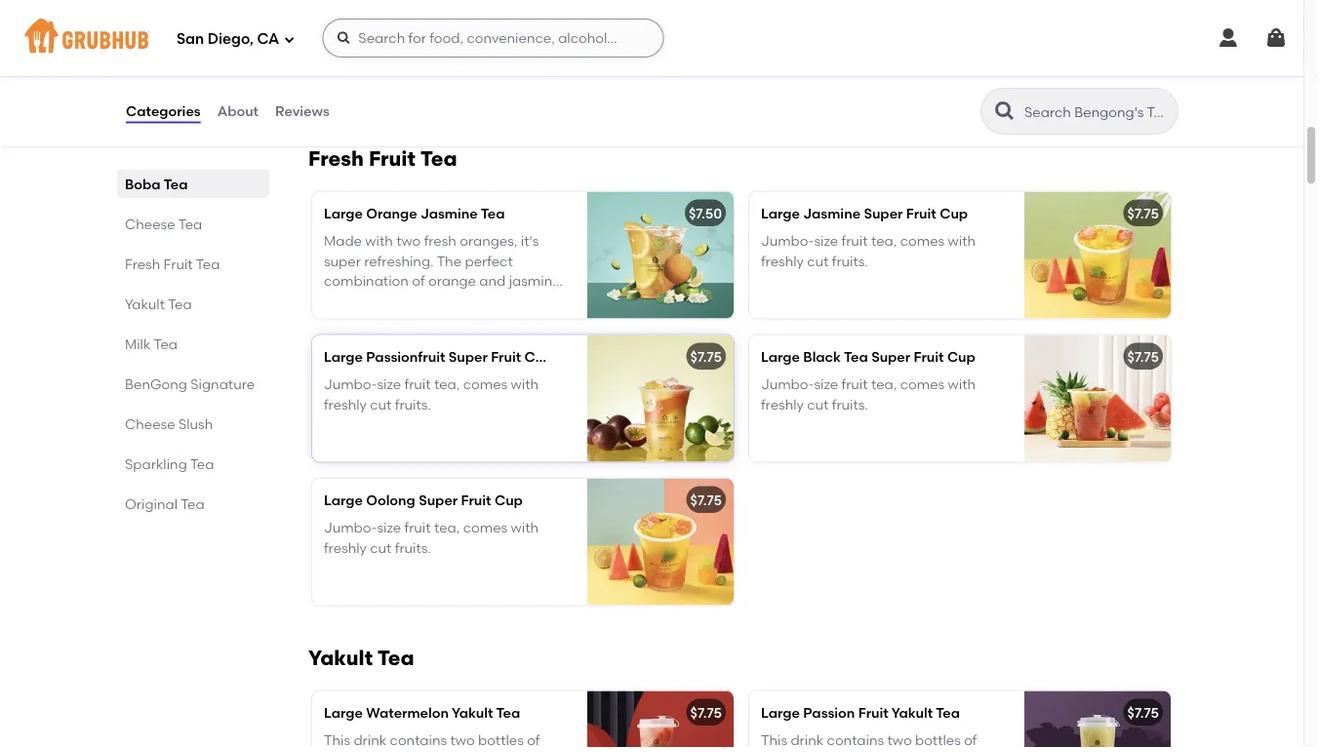 Task type: describe. For each thing, give the bounding box(es) containing it.
size for passionfruit
[[377, 377, 401, 393]]

cheese, for signature
[[387, 59, 438, 76]]

real for gong's
[[358, 59, 384, 76]]

fruits. for oolong
[[395, 540, 431, 557]]

jasmine
[[509, 273, 561, 289]]

jumbo-size fruit tea, comes with freshly cut fruits. for oolong
[[324, 520, 539, 557]]

premium golden oolong tea with ben gong's signature cheese foam made from real cheese, milk, and himalayan salt.
[[324, 20, 568, 96]]

size for jasmine
[[814, 233, 838, 250]]

premium dark roasted dahongpao oolong tea with cream cheese foam made from real cheese, milk, and himalayan salt. button
[[749, 0, 1171, 106]]

yakult right passion at the bottom right
[[892, 705, 933, 722]]

refreshing.
[[364, 253, 434, 270]]

signature
[[191, 376, 255, 392]]

with inside the premium dark roasted dahongpao oolong tea with cream cheese foam made from real cheese, milk, and himalayan salt.
[[836, 39, 864, 56]]

san
[[177, 30, 204, 48]]

oolong inside the premium dark roasted dahongpao oolong tea with cream cheese foam made from real cheese, milk, and himalayan salt.
[[761, 39, 807, 56]]

cheese for cheese tea
[[125, 216, 175, 232]]

large orange jasmine tea
[[324, 206, 505, 222]]

large for large  watermelon yakult tea
[[324, 705, 363, 722]]

$7.75 for large black tea super fruit cup
[[1128, 349, 1159, 366]]

watermelon
[[366, 705, 449, 722]]

tea inside tab
[[196, 256, 220, 272]]

fresh fruit tea tab
[[125, 254, 261, 274]]

passion
[[803, 705, 855, 722]]

foam for tea
[[488, 39, 523, 56]]

$7.75 for large passionfruit super fruit cup
[[690, 349, 722, 366]]

large black tea super fruit cup image
[[1025, 336, 1171, 463]]

combination
[[324, 273, 409, 289]]

premium for premium dark roasted dahongpao oolong tea with cream cheese foam made from real cheese, milk, and himalayan salt.
[[761, 20, 821, 36]]

cheese oolong tea image
[[587, 0, 734, 106]]

main navigation navigation
[[0, 0, 1304, 76]]

fruits. for passionfruit
[[395, 396, 431, 413]]

oranges,
[[460, 233, 518, 250]]

fruit inside tab
[[164, 256, 193, 272]]

large for large jasmine super fruit cup
[[761, 206, 800, 222]]

jumbo- for black
[[761, 377, 814, 393]]

himalayan for premium dark roasted dahongpao oolong tea with cream cheese foam made from real cheese, milk, and himalayan salt.
[[761, 79, 833, 96]]

comes for large black tea super fruit cup
[[900, 377, 945, 393]]

premium for premium golden oolong tea with ben gong's signature cheese foam made from real cheese, milk, and himalayan salt.
[[324, 20, 384, 36]]

dahongpao
[[912, 20, 990, 36]]

tea, for black
[[871, 377, 897, 393]]

large passionfruit super fruit cup image
[[587, 336, 734, 463]]

cheese dahongpao tea image
[[1025, 0, 1171, 106]]

jumbo-size fruit tea, comes with freshly cut fruits. for jasmine
[[761, 233, 976, 270]]

ca
[[257, 30, 279, 48]]

svg image
[[1265, 26, 1288, 50]]

cheese, for cream
[[867, 59, 918, 76]]

with inside made with two fresh oranges, it's super refreshing. the perfect combination of orange and jasmine tea.
[[365, 233, 393, 250]]

large jasmine super fruit cup image
[[1025, 192, 1171, 319]]

comes for large jasmine super fruit cup
[[900, 233, 945, 250]]

gong's
[[324, 39, 368, 56]]

salt. for signature
[[399, 79, 427, 96]]

large for large black tea super fruit cup
[[761, 349, 800, 366]]

cheese for dahongpao
[[914, 39, 961, 56]]

made for oolong
[[761, 59, 800, 76]]

about
[[217, 103, 259, 119]]

freshly for black
[[761, 396, 804, 413]]

oolong inside premium golden oolong tea with ben gong's signature cheese foam made from real cheese, milk, and himalayan salt.
[[436, 20, 482, 36]]

cheese tea
[[125, 216, 202, 232]]

diego,
[[208, 30, 254, 48]]

size for black
[[814, 377, 838, 393]]

large  watermelon yakult tea image
[[587, 692, 734, 747]]

signature
[[371, 39, 434, 56]]

slush
[[178, 416, 213, 432]]

2 horizontal spatial svg image
[[1217, 26, 1240, 50]]

1 jasmine from the left
[[420, 206, 478, 222]]

jumbo-size fruit tea, comes with freshly cut fruits. for black
[[761, 377, 976, 413]]

yakult tea tab
[[125, 294, 261, 314]]

cheese for tea
[[437, 39, 485, 56]]

reviews button
[[274, 76, 331, 146]]

comes for large passionfruit super fruit cup
[[463, 377, 508, 393]]

freshly for jasmine
[[761, 253, 804, 270]]

and inside made with two fresh oranges, it's super refreshing. the perfect combination of orange and jasmine tea.
[[479, 273, 506, 289]]

made
[[324, 233, 362, 250]]

$7.75 for large oolong super fruit cup
[[690, 492, 722, 509]]

golden
[[387, 20, 433, 36]]

0 vertical spatial fresh
[[308, 147, 364, 171]]

large orange jasmine tea image
[[587, 192, 734, 319]]

Search Bengong's Tea search field
[[1023, 102, 1172, 121]]

large passion fruit yakult tea
[[761, 705, 960, 722]]

tea inside 'tab'
[[164, 176, 188, 192]]

super
[[324, 253, 361, 270]]

cut for oolong
[[370, 540, 392, 557]]

comes for large oolong super fruit cup
[[463, 520, 508, 537]]

orange
[[428, 273, 476, 289]]

large passion fruit yakult tea image
[[1025, 692, 1171, 747]]

freshly for oolong
[[324, 540, 367, 557]]

jumbo- for jasmine
[[761, 233, 814, 250]]



Task type: locate. For each thing, give the bounding box(es) containing it.
real inside the premium dark roasted dahongpao oolong tea with cream cheese foam made from real cheese, milk, and himalayan salt.
[[838, 59, 863, 76]]

real inside premium golden oolong tea with ben gong's signature cheese foam made from real cheese, milk, and himalayan salt.
[[358, 59, 384, 76]]

cheese
[[437, 39, 485, 56], [914, 39, 961, 56]]

1 himalayan from the left
[[324, 79, 396, 96]]

size down large jasmine super fruit cup
[[814, 233, 838, 250]]

himalayan for premium golden oolong tea with ben gong's signature cheese foam made from real cheese, milk, and himalayan salt.
[[324, 79, 396, 96]]

and inside premium golden oolong tea with ben gong's signature cheese foam made from real cheese, milk, and himalayan salt.
[[475, 59, 501, 76]]

size
[[814, 233, 838, 250], [377, 377, 401, 393], [814, 377, 838, 393], [377, 520, 401, 537]]

super for large oolong super fruit cup
[[419, 492, 458, 509]]

yakult tea up 'watermelon'
[[308, 646, 414, 671]]

premium left "dark"
[[761, 20, 821, 36]]

about button
[[216, 76, 260, 146]]

boba tea
[[125, 176, 188, 192]]

fresh down cheese tea
[[125, 256, 160, 272]]

cream
[[867, 39, 910, 56]]

large down tea.
[[324, 349, 363, 366]]

roasted
[[857, 20, 909, 36]]

and
[[475, 59, 501, 76], [955, 59, 981, 76], [479, 273, 506, 289]]

1 vertical spatial yakult tea
[[308, 646, 414, 671]]

2 himalayan from the left
[[761, 79, 833, 96]]

salt. inside the premium dark roasted dahongpao oolong tea with cream cheese foam made from real cheese, milk, and himalayan salt.
[[837, 79, 864, 96]]

cut for passionfruit
[[370, 396, 392, 413]]

jumbo-size fruit tea, comes with freshly cut fruits. for passionfruit
[[324, 377, 539, 413]]

comes down large jasmine super fruit cup
[[900, 233, 945, 250]]

1 premium from the left
[[324, 20, 384, 36]]

0 horizontal spatial premium
[[324, 20, 384, 36]]

cheese slush
[[125, 416, 213, 432]]

large right $7.50
[[761, 206, 800, 222]]

sparkling tea
[[125, 456, 214, 472]]

categories
[[126, 103, 201, 119]]

real for with
[[838, 59, 863, 76]]

1 vertical spatial made
[[761, 59, 800, 76]]

cheese for cheese slush
[[125, 416, 175, 432]]

1 vertical spatial cheese
[[125, 416, 175, 432]]

tea.
[[324, 293, 350, 309]]

0 horizontal spatial fresh fruit tea
[[125, 256, 220, 272]]

svg image
[[1217, 26, 1240, 50], [336, 30, 352, 46], [283, 34, 295, 45]]

from for gong's
[[324, 59, 355, 76]]

milk, down search for food, convenience, alcohol... search field
[[441, 59, 472, 76]]

tea
[[485, 20, 508, 36], [810, 39, 833, 56]]

cheese, inside the premium dark roasted dahongpao oolong tea with cream cheese foam made from real cheese, milk, and himalayan salt.
[[867, 59, 918, 76]]

cheese inside "tab"
[[125, 416, 175, 432]]

milk
[[125, 336, 151, 352]]

reviews
[[275, 103, 330, 119]]

large for large orange jasmine tea
[[324, 206, 363, 222]]

2 foam from the left
[[964, 39, 999, 56]]

and for dahongpao
[[955, 59, 981, 76]]

foam inside the premium dark roasted dahongpao oolong tea with cream cheese foam made from real cheese, milk, and himalayan salt.
[[964, 39, 999, 56]]

large for large passionfruit super fruit cup
[[324, 349, 363, 366]]

large left black at the top right of page
[[761, 349, 800, 366]]

super
[[864, 206, 903, 222], [449, 349, 488, 366], [871, 349, 911, 366], [419, 492, 458, 509]]

yakult tea inside tab
[[125, 296, 192, 312]]

size down black at the top right of page
[[814, 377, 838, 393]]

jumbo-size fruit tea, comes with freshly cut fruits. down large jasmine super fruit cup
[[761, 233, 976, 270]]

fresh down reviews button
[[308, 147, 364, 171]]

fruits. down large black tea super fruit cup
[[832, 396, 868, 413]]

0 vertical spatial yakult tea
[[125, 296, 192, 312]]

comes down large black tea super fruit cup
[[900, 377, 945, 393]]

himalayan down "dark"
[[761, 79, 833, 96]]

$7.75 for large  watermelon yakult tea
[[690, 705, 722, 722]]

milk tea tab
[[125, 334, 261, 354]]

fresh inside tab
[[125, 256, 160, 272]]

from inside premium golden oolong tea with ben gong's signature cheese foam made from real cheese, milk, and himalayan salt.
[[324, 59, 355, 76]]

1 horizontal spatial fresh fruit tea
[[308, 147, 457, 171]]

made inside premium golden oolong tea with ben gong's signature cheese foam made from real cheese, milk, and himalayan salt.
[[526, 39, 566, 56]]

premium up gong's
[[324, 20, 384, 36]]

jumbo-size fruit tea, comes with freshly cut fruits. down large oolong super fruit cup
[[324, 520, 539, 557]]

from
[[324, 59, 355, 76], [804, 59, 835, 76]]

1 real from the left
[[358, 59, 384, 76]]

large  watermelon yakult tea
[[324, 705, 520, 722]]

2 cheese from the top
[[125, 416, 175, 432]]

cheese up sparkling
[[125, 416, 175, 432]]

oolong
[[366, 492, 415, 509]]

0 horizontal spatial foam
[[488, 39, 523, 56]]

1 horizontal spatial fresh
[[308, 147, 364, 171]]

jumbo- for oolong
[[324, 520, 377, 537]]

large left passion at the bottom right
[[761, 705, 800, 722]]

1 horizontal spatial cheese,
[[867, 59, 918, 76]]

0 vertical spatial made
[[526, 39, 566, 56]]

oolong
[[436, 20, 482, 36], [761, 39, 807, 56]]

tea left ben
[[485, 20, 508, 36]]

fruits. for jasmine
[[832, 253, 868, 270]]

ben
[[542, 20, 568, 36]]

large black tea super fruit cup
[[761, 349, 976, 366]]

1 cheese, from the left
[[387, 59, 438, 76]]

fresh
[[308, 147, 364, 171], [125, 256, 160, 272]]

foam for dahongpao
[[964, 39, 999, 56]]

0 vertical spatial tea
[[485, 20, 508, 36]]

super for large jasmine super fruit cup
[[864, 206, 903, 222]]

fruit down large jasmine super fruit cup
[[842, 233, 868, 250]]

yakult inside yakult tea tab
[[125, 296, 165, 312]]

himalayan down gong's
[[324, 79, 396, 96]]

and inside the premium dark roasted dahongpao oolong tea with cream cheese foam made from real cheese, milk, and himalayan salt.
[[955, 59, 981, 76]]

san diego, ca
[[177, 30, 279, 48]]

fruit for passionfruit
[[404, 377, 431, 393]]

2 cheese from the left
[[914, 39, 961, 56]]

1 horizontal spatial from
[[804, 59, 835, 76]]

search icon image
[[993, 100, 1017, 123]]

fruits. down passionfruit
[[395, 396, 431, 413]]

salt. down "dark"
[[837, 79, 864, 96]]

fruit for black
[[842, 377, 868, 393]]

it's
[[521, 233, 539, 250]]

tea down "dark"
[[810, 39, 833, 56]]

large oolong super fruit cup image
[[587, 479, 734, 606]]

and down perfect
[[479, 273, 506, 289]]

tea, for jasmine
[[871, 233, 897, 250]]

1 horizontal spatial himalayan
[[761, 79, 833, 96]]

0 vertical spatial oolong
[[436, 20, 482, 36]]

1 horizontal spatial salt.
[[837, 79, 864, 96]]

milk,
[[441, 59, 472, 76], [921, 59, 951, 76]]

sparkling
[[125, 456, 187, 472]]

cheese right signature
[[437, 39, 485, 56]]

cheese,
[[387, 59, 438, 76], [867, 59, 918, 76]]

tea, down large jasmine super fruit cup
[[871, 233, 897, 250]]

tea inside premium golden oolong tea with ben gong's signature cheese foam made from real cheese, milk, and himalayan salt.
[[485, 20, 508, 36]]

sparkling tea tab
[[125, 454, 261, 474]]

milk, for signature
[[441, 59, 472, 76]]

large oolong super fruit cup
[[324, 492, 523, 509]]

1 horizontal spatial made
[[761, 59, 800, 76]]

yakult up 'watermelon'
[[308, 646, 373, 671]]

1 horizontal spatial cheese
[[914, 39, 961, 56]]

real down "dark"
[[838, 59, 863, 76]]

tea inside the premium dark roasted dahongpao oolong tea with cream cheese foam made from real cheese, milk, and himalayan salt.
[[810, 39, 833, 56]]

two
[[396, 233, 421, 250]]

freshly down the oolong
[[324, 540, 367, 557]]

yakult up milk tea on the left top of the page
[[125, 296, 165, 312]]

and down dahongpao
[[955, 59, 981, 76]]

jumbo-size fruit tea, comes with freshly cut fruits.
[[761, 233, 976, 270], [324, 377, 539, 413], [761, 377, 976, 413], [324, 520, 539, 557]]

dark
[[824, 20, 854, 36]]

the
[[437, 253, 462, 270]]

fruit for oolong
[[404, 520, 431, 537]]

1 milk, from the left
[[441, 59, 472, 76]]

himalayan
[[324, 79, 396, 96], [761, 79, 833, 96]]

foam
[[488, 39, 523, 56], [964, 39, 999, 56]]

1 horizontal spatial yakult tea
[[308, 646, 414, 671]]

jumbo- down the oolong
[[324, 520, 377, 537]]

svg image left signature
[[336, 30, 352, 46]]

0 horizontal spatial tea
[[485, 20, 508, 36]]

large jasmine super fruit cup
[[761, 206, 968, 222]]

comes
[[900, 233, 945, 250], [463, 377, 508, 393], [900, 377, 945, 393], [463, 520, 508, 537]]

tea, down large black tea super fruit cup
[[871, 377, 897, 393]]

1 foam from the left
[[488, 39, 523, 56]]

premium inside premium golden oolong tea with ben gong's signature cheese foam made from real cheese, milk, and himalayan salt.
[[324, 20, 384, 36]]

original tea tab
[[125, 494, 261, 514]]

cheese tea tab
[[125, 214, 261, 234]]

1 horizontal spatial svg image
[[336, 30, 352, 46]]

0 horizontal spatial cheese,
[[387, 59, 438, 76]]

cheese, down signature
[[387, 59, 438, 76]]

jumbo- for passionfruit
[[324, 377, 377, 393]]

cut down the oolong
[[370, 540, 392, 557]]

large left 'watermelon'
[[324, 705, 363, 722]]

comes down large passionfruit super fruit cup
[[463, 377, 508, 393]]

fresh fruit tea inside tab
[[125, 256, 220, 272]]

freshly down passionfruit
[[324, 396, 367, 413]]

0 horizontal spatial from
[[324, 59, 355, 76]]

from for with
[[804, 59, 835, 76]]

cup
[[940, 206, 968, 222], [524, 349, 553, 366], [947, 349, 976, 366], [495, 492, 523, 509]]

large up made
[[324, 206, 363, 222]]

$7.75
[[1128, 206, 1159, 222], [690, 349, 722, 366], [1128, 349, 1159, 366], [690, 492, 722, 509], [690, 705, 722, 722], [1128, 705, 1159, 722]]

large passionfruit super fruit cup
[[324, 349, 553, 366]]

2 jasmine from the left
[[803, 206, 861, 222]]

made for with
[[526, 39, 566, 56]]

real down gong's
[[358, 59, 384, 76]]

cut for jasmine
[[807, 253, 829, 270]]

size down the oolong
[[377, 520, 401, 537]]

cup for large jasmine super fruit cup
[[940, 206, 968, 222]]

fruit down passionfruit
[[404, 377, 431, 393]]

black
[[803, 349, 841, 366]]

cut for black
[[807, 396, 829, 413]]

milk, for cream
[[921, 59, 951, 76]]

$7.75 for large jasmine super fruit cup
[[1128, 206, 1159, 222]]

orange
[[366, 206, 417, 222]]

milk, inside premium golden oolong tea with ben gong's signature cheese foam made from real cheese, milk, and himalayan salt.
[[441, 59, 472, 76]]

cut
[[807, 253, 829, 270], [370, 396, 392, 413], [807, 396, 829, 413], [370, 540, 392, 557]]

large left the oolong
[[324, 492, 363, 509]]

yakult right 'watermelon'
[[452, 705, 493, 722]]

boba tea tab
[[125, 174, 261, 194]]

cheese, down cream
[[867, 59, 918, 76]]

jasmine
[[420, 206, 478, 222], [803, 206, 861, 222]]

freshly down large jasmine super fruit cup
[[761, 253, 804, 270]]

freshly for passionfruit
[[324, 396, 367, 413]]

1 horizontal spatial tea
[[810, 39, 833, 56]]

large for large oolong super fruit cup
[[324, 492, 363, 509]]

1 from from the left
[[324, 59, 355, 76]]

from down "dark"
[[804, 59, 835, 76]]

cup for large passionfruit super fruit cup
[[524, 349, 553, 366]]

0 horizontal spatial fresh
[[125, 256, 160, 272]]

1 horizontal spatial foam
[[964, 39, 999, 56]]

freshly down black at the top right of page
[[761, 396, 804, 413]]

fruits. down large oolong super fruit cup
[[395, 540, 431, 557]]

tea, for passionfruit
[[434, 377, 460, 393]]

cut down large jasmine super fruit cup
[[807, 253, 829, 270]]

0 vertical spatial fresh fruit tea
[[308, 147, 457, 171]]

of
[[412, 273, 425, 289]]

with
[[511, 20, 539, 36], [836, 39, 864, 56], [365, 233, 393, 250], [948, 233, 976, 250], [511, 377, 539, 393], [948, 377, 976, 393], [511, 520, 539, 537]]

himalayan inside the premium dark roasted dahongpao oolong tea with cream cheese foam made from real cheese, milk, and himalayan salt.
[[761, 79, 833, 96]]

cut down passionfruit
[[370, 396, 392, 413]]

yakult
[[125, 296, 165, 312], [308, 646, 373, 671], [452, 705, 493, 722], [892, 705, 933, 722]]

0 horizontal spatial oolong
[[436, 20, 482, 36]]

1 horizontal spatial premium
[[761, 20, 821, 36]]

milk tea
[[125, 336, 178, 352]]

premium inside the premium dark roasted dahongpao oolong tea with cream cheese foam made from real cheese, milk, and himalayan salt.
[[761, 20, 821, 36]]

0 horizontal spatial himalayan
[[324, 79, 396, 96]]

fruit down large black tea super fruit cup
[[842, 377, 868, 393]]

fresh fruit tea
[[308, 147, 457, 171], [125, 256, 220, 272]]

cheese inside tab
[[125, 216, 175, 232]]

cheese
[[125, 216, 175, 232], [125, 416, 175, 432]]

1 cheese from the left
[[437, 39, 485, 56]]

1 horizontal spatial oolong
[[761, 39, 807, 56]]

0 horizontal spatial real
[[358, 59, 384, 76]]

1 vertical spatial fresh
[[125, 256, 160, 272]]

2 real from the left
[[838, 59, 863, 76]]

bengong signature
[[125, 376, 255, 392]]

premium
[[324, 20, 384, 36], [761, 20, 821, 36]]

1 vertical spatial fresh fruit tea
[[125, 256, 220, 272]]

jumbo- down passionfruit
[[324, 377, 377, 393]]

tea, down large passionfruit super fruit cup
[[434, 377, 460, 393]]

and for tea
[[475, 59, 501, 76]]

0 horizontal spatial milk,
[[441, 59, 472, 76]]

milk, inside the premium dark roasted dahongpao oolong tea with cream cheese foam made from real cheese, milk, and himalayan salt.
[[921, 59, 951, 76]]

tea, down large oolong super fruit cup
[[434, 520, 460, 537]]

2 from from the left
[[804, 59, 835, 76]]

large for large passion fruit yakult tea
[[761, 705, 800, 722]]

fresh
[[424, 233, 457, 250]]

jumbo- down large jasmine super fruit cup
[[761, 233, 814, 250]]

made with two fresh oranges, it's super refreshing. the perfect combination of orange and jasmine tea.
[[324, 233, 561, 309]]

salt. inside premium golden oolong tea with ben gong's signature cheese foam made from real cheese, milk, and himalayan salt.
[[399, 79, 427, 96]]

fruits. down large jasmine super fruit cup
[[832, 253, 868, 270]]

cut down black at the top right of page
[[807, 396, 829, 413]]

made inside the premium dark roasted dahongpao oolong tea with cream cheese foam made from real cheese, milk, and himalayan salt.
[[761, 59, 800, 76]]

fruits.
[[832, 253, 868, 270], [395, 396, 431, 413], [832, 396, 868, 413], [395, 540, 431, 557]]

jumbo-size fruit tea, comes with freshly cut fruits. down large black tea super fruit cup
[[761, 377, 976, 413]]

tea
[[420, 147, 457, 171], [164, 176, 188, 192], [481, 206, 505, 222], [178, 216, 202, 232], [196, 256, 220, 272], [168, 296, 192, 312], [154, 336, 178, 352], [844, 349, 868, 366], [190, 456, 214, 472], [181, 496, 205, 512], [377, 646, 414, 671], [496, 705, 520, 722], [936, 705, 960, 722]]

0 horizontal spatial svg image
[[283, 34, 295, 45]]

cheese slush tab
[[125, 414, 261, 434]]

cheese, inside premium golden oolong tea with ben gong's signature cheese foam made from real cheese, milk, and himalayan salt.
[[387, 59, 438, 76]]

0 horizontal spatial jasmine
[[420, 206, 478, 222]]

salt. for cream
[[837, 79, 864, 96]]

cheese inside premium golden oolong tea with ben gong's signature cheese foam made from real cheese, milk, and himalayan salt.
[[437, 39, 485, 56]]

jumbo-
[[761, 233, 814, 250], [324, 377, 377, 393], [761, 377, 814, 393], [324, 520, 377, 537]]

salt. down signature
[[399, 79, 427, 96]]

fruit down large oolong super fruit cup
[[404, 520, 431, 537]]

super for large passionfruit super fruit cup
[[449, 349, 488, 366]]

made
[[526, 39, 566, 56], [761, 59, 800, 76]]

fresh fruit tea up orange
[[308, 147, 457, 171]]

yakult tea
[[125, 296, 192, 312], [308, 646, 414, 671]]

0 horizontal spatial salt.
[[399, 79, 427, 96]]

2 salt. from the left
[[837, 79, 864, 96]]

0 horizontal spatial yakult tea
[[125, 296, 192, 312]]

2 premium from the left
[[761, 20, 821, 36]]

svg image left svg image
[[1217, 26, 1240, 50]]

0 horizontal spatial made
[[526, 39, 566, 56]]

cheese down "boba tea"
[[125, 216, 175, 232]]

cup for large oolong super fruit cup
[[495, 492, 523, 509]]

1 vertical spatial oolong
[[761, 39, 807, 56]]

foam inside premium golden oolong tea with ben gong's signature cheese foam made from real cheese, milk, and himalayan salt.
[[488, 39, 523, 56]]

perfect
[[465, 253, 513, 270]]

fruit for jasmine
[[842, 233, 868, 250]]

premium dark roasted dahongpao oolong tea with cream cheese foam made from real cheese, milk, and himalayan salt.
[[761, 20, 999, 96]]

1 horizontal spatial real
[[838, 59, 863, 76]]

1 cheese from the top
[[125, 216, 175, 232]]

freshly
[[761, 253, 804, 270], [324, 396, 367, 413], [761, 396, 804, 413], [324, 540, 367, 557]]

cheese down dahongpao
[[914, 39, 961, 56]]

from down gong's
[[324, 59, 355, 76]]

$7.50
[[689, 206, 722, 222]]

2 cheese, from the left
[[867, 59, 918, 76]]

2 milk, from the left
[[921, 59, 951, 76]]

large
[[324, 206, 363, 222], [761, 206, 800, 222], [324, 349, 363, 366], [761, 349, 800, 366], [324, 492, 363, 509], [324, 705, 363, 722], [761, 705, 800, 722]]

1 horizontal spatial milk,
[[921, 59, 951, 76]]

jumbo- down black at the top right of page
[[761, 377, 814, 393]]

size for oolong
[[377, 520, 401, 537]]

fruit
[[369, 147, 416, 171], [906, 206, 937, 222], [164, 256, 193, 272], [491, 349, 521, 366], [914, 349, 944, 366], [461, 492, 491, 509], [858, 705, 889, 722]]

jumbo-size fruit tea, comes with freshly cut fruits. down large passionfruit super fruit cup
[[324, 377, 539, 413]]

Search for food, convenience, alcohol... search field
[[322, 19, 664, 58]]

salt.
[[399, 79, 427, 96], [837, 79, 864, 96]]

tea,
[[871, 233, 897, 250], [434, 377, 460, 393], [871, 377, 897, 393], [434, 520, 460, 537]]

with inside premium golden oolong tea with ben gong's signature cheese foam made from real cheese, milk, and himalayan salt.
[[511, 20, 539, 36]]

1 horizontal spatial jasmine
[[803, 206, 861, 222]]

boba
[[125, 176, 161, 192]]

yakult tea up milk tea on the left top of the page
[[125, 296, 192, 312]]

fruits. for black
[[832, 396, 868, 413]]

1 vertical spatial tea
[[810, 39, 833, 56]]

size down passionfruit
[[377, 377, 401, 393]]

original
[[125, 496, 178, 512]]

and down search for food, convenience, alcohol... search field
[[475, 59, 501, 76]]

fruit
[[842, 233, 868, 250], [404, 377, 431, 393], [842, 377, 868, 393], [404, 520, 431, 537]]

bengong signature tab
[[125, 374, 261, 394]]

0 vertical spatial cheese
[[125, 216, 175, 232]]

original tea
[[125, 496, 205, 512]]

from inside the premium dark roasted dahongpao oolong tea with cream cheese foam made from real cheese, milk, and himalayan salt.
[[804, 59, 835, 76]]

real
[[358, 59, 384, 76], [838, 59, 863, 76]]

$7.75 for large passion fruit yakult tea
[[1128, 705, 1159, 722]]

bengong
[[125, 376, 187, 392]]

comes down large oolong super fruit cup
[[463, 520, 508, 537]]

0 horizontal spatial cheese
[[437, 39, 485, 56]]

svg image right the ca
[[283, 34, 295, 45]]

milk, down dahongpao
[[921, 59, 951, 76]]

fresh fruit tea down cheese tea
[[125, 256, 220, 272]]

himalayan inside premium golden oolong tea with ben gong's signature cheese foam made from real cheese, milk, and himalayan salt.
[[324, 79, 396, 96]]

1 salt. from the left
[[399, 79, 427, 96]]

tea, for oolong
[[434, 520, 460, 537]]

premium golden oolong tea with ben gong's signature cheese foam made from real cheese, milk, and himalayan salt. button
[[312, 0, 734, 106]]

cheese inside the premium dark roasted dahongpao oolong tea with cream cheese foam made from real cheese, milk, and himalayan salt.
[[914, 39, 961, 56]]

categories button
[[125, 76, 202, 146]]

passionfruit
[[366, 349, 445, 366]]



Task type: vqa. For each thing, say whether or not it's contained in the screenshot.
the middle DIANE
no



